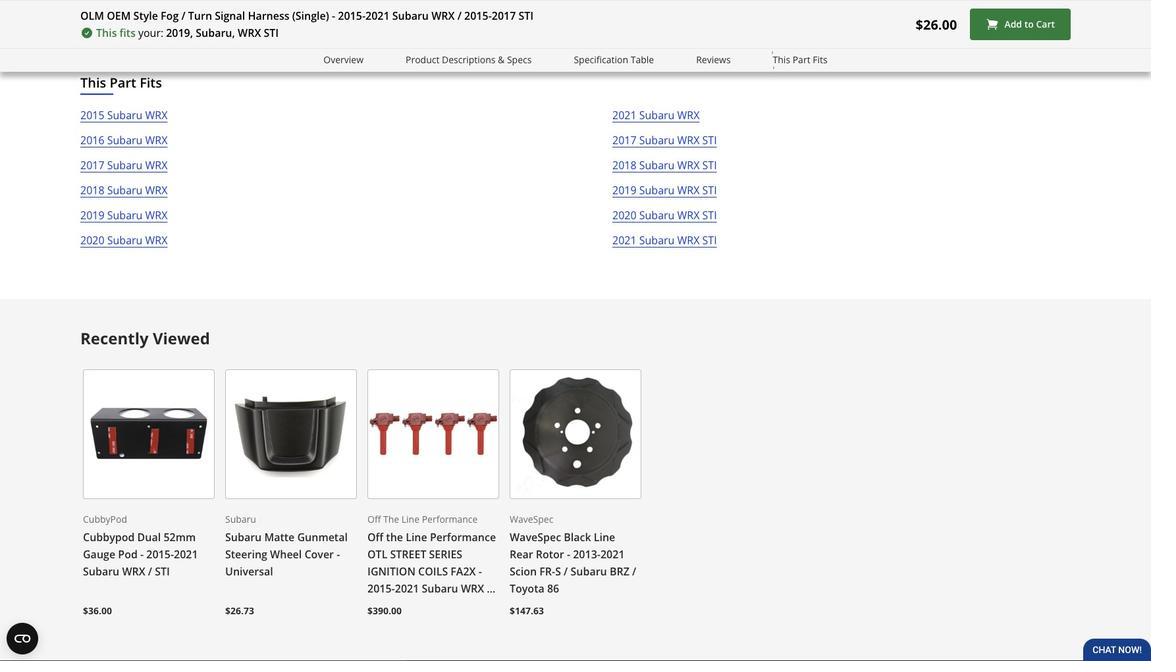 Task type: describe. For each thing, give the bounding box(es) containing it.
2018 subaru wrx link
[[80, 182, 168, 207]]

wrx for 2017 subaru wrx
[[145, 158, 168, 172]]

turn
[[188, 9, 212, 23]]

sti down 2019 subaru wrx sti link
[[703, 208, 717, 223]]

wheel
[[270, 547, 302, 562]]

/ up product descriptions & specs
[[458, 9, 462, 23]]

$147.63
[[510, 605, 544, 617]]

helpful?
[[976, 22, 1009, 33]]

off the line performance
[[368, 513, 478, 526]]

product descriptions & specs link
[[406, 53, 532, 68]]

2017 for 2017 subaru wrx
[[80, 158, 104, 172]]

table
[[631, 53, 654, 66]]

2017 subaru wrx sti link
[[613, 132, 717, 157]]

0 horizontal spatial fits
[[140, 74, 162, 91]]

line inside wavespec wavespec black line rear rotor - 2013-2021 scion fr-s / subaru brz / toyota 86
[[594, 530, 616, 545]]

this
[[928, 22, 944, 33]]

$36.00
[[83, 605, 112, 617]]

steering
[[225, 547, 267, 562]]

2020 subaru wrx sti
[[613, 208, 717, 223]]

2020 subaru wrx
[[80, 233, 168, 248]]

0 vertical spatial 2017
[[492, 9, 516, 23]]

2017 subaru wrx link
[[80, 157, 168, 182]]

2020 subaru wrx sti link
[[613, 207, 717, 232]]

- inside subaru subaru matte gunmetal steering wheel cover - universal
[[337, 547, 340, 562]]

fr-
[[540, 564, 555, 579]]

wrx for 2017 subaru wrx sti
[[678, 133, 700, 147]]

- right (single)
[[332, 9, 335, 23]]

subaru for 2015 subaru wrx
[[107, 108, 143, 122]]

2021 inside wavespec wavespec black line rear rotor - 2013-2021 scion fr-s / subaru brz / toyota 86
[[601, 547, 625, 562]]

$26.73
[[225, 605, 254, 617]]

1 vertical spatial part
[[110, 74, 136, 91]]

rotor
[[536, 547, 564, 562]]

0 horizontal spatial this part fits
[[80, 74, 162, 91]]

descriptions
[[442, 53, 496, 66]]

sti down the harness
[[264, 26, 279, 40]]

toyota
[[510, 581, 545, 596]]

2016 subaru wrx
[[80, 133, 168, 147]]

subaru for 2021 subaru wrx
[[640, 108, 675, 122]]

reviews
[[696, 53, 731, 66]]

1 horizontal spatial 2015-
[[338, 9, 366, 23]]

black
[[564, 530, 591, 545]]

cubcp025200w 15-20 wrx & sti cubbypod dual 52mm gauge pod, image
[[83, 369, 215, 499]]

2016 subaru wrx link
[[80, 132, 168, 157]]

sti down the "2020 subaru wrx sti" link
[[703, 233, 717, 248]]

olm
[[80, 9, 104, 23]]

1 horizontal spatial part
[[793, 53, 811, 66]]

subaru for 2020 subaru wrx
[[107, 233, 143, 248]]

subaru for 2021 subaru wrx sti
[[640, 233, 675, 248]]

sub34342va030 subaru matte gunmetal steering wheel cover - 15+ wrx / 15+ sti, image
[[225, 369, 357, 499]]

2021 subaru wrx sti link
[[613, 232, 717, 257]]

olm oem style fog / turn signal harness (single) - 2015-2021 subaru wrx / 2015-2017 sti
[[80, 9, 534, 23]]

rear
[[510, 547, 533, 562]]

gunmetal
[[297, 530, 348, 545]]

style
[[133, 9, 158, 23]]

subaru for 2018 subaru wrx
[[107, 183, 143, 198]]

2015- inside cubbypod cubbypod dual 52mm gauge pod - 2015-2021 subaru wrx / sti
[[146, 547, 174, 562]]

viewed
[[153, 327, 210, 349]]

add to cart button
[[971, 9, 1071, 40]]

subaru for 2016 subaru wrx
[[107, 133, 143, 147]]

open widget image
[[7, 623, 38, 655]]

52mm
[[164, 530, 196, 545]]

2019 subaru wrx sti link
[[613, 182, 717, 207]]

subaru for 2019 subaru wrx
[[107, 208, 143, 223]]

dual
[[137, 530, 161, 545]]

vote down review by anonymous on 18 jan 2018 image
[[1046, 22, 1057, 33]]

wrx for 2018 subaru wrx
[[145, 183, 168, 198]]

fog
[[161, 9, 179, 23]]

1 horizontal spatial this part fits
[[773, 53, 828, 66]]

reviews link
[[696, 53, 731, 68]]

0 vertical spatial this
[[96, 26, 117, 40]]

review
[[946, 22, 974, 33]]

subaru for 2019 subaru wrx sti
[[640, 183, 675, 198]]

specification
[[574, 53, 629, 66]]

2019 for 2019 subaru wrx sti
[[613, 183, 637, 198]]

wrx down the harness
[[238, 26, 261, 40]]

2019 subaru wrx link
[[80, 207, 168, 232]]

wrx for 2020 subaru wrx sti
[[678, 208, 700, 223]]

$390.00
[[368, 605, 402, 617]]

sti up 2018 subaru wrx sti
[[703, 133, 717, 147]]

2018 subaru wrx sti link
[[613, 157, 717, 182]]

cart
[[1037, 18, 1055, 30]]

cubbypod
[[83, 513, 127, 526]]

2019 subaru wrx sti
[[613, 183, 717, 198]]

subaru inside cubbypod cubbypod dual 52mm gauge pod - 2015-2021 subaru wrx / sti
[[83, 564, 119, 579]]

1 0 from the left
[[1032, 22, 1037, 33]]

2015 subaru wrx link
[[80, 107, 168, 132]]

subaru for subaru subaru matte gunmetal steering wheel cover - universal
[[225, 530, 262, 545]]

pod
[[118, 547, 138, 562]]

2 horizontal spatial 2015-
[[464, 9, 492, 23]]

subaru for 2017 subaru wrx sti
[[640, 133, 675, 147]]

2020 for 2020 subaru wrx
[[80, 233, 104, 248]]

wrx for 2019 subaru wrx
[[145, 208, 168, 223]]

group containing was this review helpful?
[[909, 22, 1065, 33]]

matte
[[264, 530, 295, 545]]

2019 subaru wrx
[[80, 208, 168, 223]]

subaru for 2017 subaru wrx
[[107, 158, 143, 172]]

2021 inside cubbypod cubbypod dual 52mm gauge pod - 2015-2021 subaru wrx / sti
[[174, 547, 198, 562]]



Task type: locate. For each thing, give the bounding box(es) containing it.
subaru inside the 2017 subaru wrx link
[[107, 158, 143, 172]]

- inside cubbypod cubbypod dual 52mm gauge pod - 2015-2021 subaru wrx / sti
[[140, 547, 144, 562]]

1 vertical spatial wavespec
[[510, 530, 561, 545]]

wavespec
[[510, 513, 554, 526], [510, 530, 561, 545]]

wrx up the product
[[432, 9, 455, 23]]

your:
[[138, 26, 163, 40]]

0 vertical spatial line
[[402, 513, 420, 526]]

scion
[[510, 564, 537, 579]]

0 vertical spatial this part fits
[[773, 53, 828, 66]]

2015
[[80, 108, 104, 122]]

0 vertical spatial wavespec
[[510, 513, 554, 526]]

subaru inside 2015 subaru wrx link
[[107, 108, 143, 122]]

this
[[96, 26, 117, 40], [773, 53, 791, 66], [80, 74, 106, 91]]

$26.00
[[916, 15, 958, 33]]

- right cover
[[337, 547, 340, 562]]

0 horizontal spatial 2019
[[80, 208, 104, 223]]

brz
[[610, 564, 630, 579]]

0 horizontal spatial part
[[110, 74, 136, 91]]

2015- down dual
[[146, 547, 174, 562]]

wrx inside 2019 subaru wrx sti link
[[678, 183, 700, 198]]

2020
[[613, 208, 637, 223], [80, 233, 104, 248]]

1 horizontal spatial 2017
[[492, 9, 516, 23]]

2 vertical spatial this
[[80, 74, 106, 91]]

wrx down 2015 subaru wrx link
[[145, 133, 168, 147]]

1 horizontal spatial 2020
[[613, 208, 637, 223]]

2017
[[492, 9, 516, 23], [613, 133, 637, 147], [80, 158, 104, 172]]

wrx up '2017 subaru wrx sti'
[[678, 108, 700, 122]]

subaru for 2020 subaru wrx sti
[[640, 208, 675, 223]]

gauge
[[83, 547, 115, 562]]

0 horizontal spatial line
[[402, 513, 420, 526]]

1 horizontal spatial line
[[594, 530, 616, 545]]

2021 subaru wrx link
[[613, 107, 700, 132]]

0 vertical spatial 2018
[[613, 158, 637, 172]]

wrx down 2019 subaru wrx sti link
[[678, 208, 700, 223]]

wrx inside 2018 subaru wrx sti link
[[678, 158, 700, 172]]

0 horizontal spatial 0
[[1032, 22, 1037, 33]]

universal
[[225, 564, 273, 579]]

wrx down 2016 subaru wrx link
[[145, 158, 168, 172]]

1 vertical spatial 2018
[[80, 183, 104, 198]]

2018 subaru wrx
[[80, 183, 168, 198]]

1 vertical spatial fits
[[140, 74, 162, 91]]

2021 subaru wrx sti
[[613, 233, 717, 248]]

- right pod
[[140, 547, 144, 562]]

this inside this part fits link
[[773, 53, 791, 66]]

0 vertical spatial 2020
[[613, 208, 637, 223]]

wrx inside 2020 subaru wrx link
[[145, 233, 168, 248]]

2018
[[613, 158, 637, 172], [80, 183, 104, 198]]

wrx for 2020 subaru wrx
[[145, 233, 168, 248]]

wavsub031bl wavespec black line rear rotor - 2013+ ft86, image
[[510, 369, 642, 499]]

2015 subaru wrx
[[80, 108, 168, 122]]

1 horizontal spatial 2018
[[613, 158, 637, 172]]

cubbypod cubbypod dual 52mm gauge pod - 2015-2021 subaru wrx / sti
[[83, 513, 198, 579]]

2020 for 2020 subaru wrx sti
[[613, 208, 637, 223]]

2017 down 2021 subaru wrx link
[[613, 133, 637, 147]]

fits
[[813, 53, 828, 66], [140, 74, 162, 91]]

0 horizontal spatial 2015-
[[146, 547, 174, 562]]

subaru inside the 2017 subaru wrx sti link
[[640, 133, 675, 147]]

vote up review by anonymous on 18 jan 2018 image
[[1018, 22, 1030, 33]]

subaru subaru matte gunmetal steering wheel cover - universal
[[225, 513, 348, 579]]

1 vertical spatial 2020
[[80, 233, 104, 248]]

this fits your: 2019, subaru, wrx sti
[[96, 26, 279, 40]]

/ right s
[[564, 564, 568, 579]]

2020 down 2019 subaru wrx sti link
[[613, 208, 637, 223]]

2018 for 2018 subaru wrx
[[80, 183, 104, 198]]

wrx inside the "2020 subaru wrx sti" link
[[678, 208, 700, 223]]

&
[[498, 53, 505, 66]]

specs
[[507, 53, 532, 66]]

wrx down 2019 subaru wrx link
[[145, 233, 168, 248]]

1 horizontal spatial 0
[[1060, 22, 1065, 33]]

2015-
[[338, 9, 366, 23], [464, 9, 492, 23], [146, 547, 174, 562]]

wrx for 2019 subaru wrx sti
[[678, 183, 700, 198]]

1 horizontal spatial 2019
[[613, 183, 637, 198]]

specification table link
[[574, 53, 654, 68]]

2020 down 2019 subaru wrx link
[[80, 233, 104, 248]]

wrx down "2018 subaru wrx" link
[[145, 208, 168, 223]]

0
[[1032, 22, 1037, 33], [1060, 22, 1065, 33]]

0 vertical spatial part
[[793, 53, 811, 66]]

2 horizontal spatial 2017
[[613, 133, 637, 147]]

2016
[[80, 133, 104, 147]]

- left 2013-
[[567, 547, 571, 562]]

product descriptions & specs
[[406, 53, 532, 66]]

subaru inside 2019 subaru wrx sti link
[[640, 183, 675, 198]]

/ down dual
[[148, 564, 152, 579]]

1 wavespec from the top
[[510, 513, 554, 526]]

2018 inside 2018 subaru wrx sti link
[[613, 158, 637, 172]]

2015- right (single)
[[338, 9, 366, 23]]

2017 up '&'
[[492, 9, 516, 23]]

1 vertical spatial 2019
[[80, 208, 104, 223]]

wrx inside 2021 subaru wrx link
[[678, 108, 700, 122]]

0 horizontal spatial 2020
[[80, 233, 104, 248]]

wavespec wavespec black line rear rotor - 2013-2021 scion fr-s / subaru brz / toyota 86
[[510, 513, 637, 596]]

2 0 from the left
[[1060, 22, 1065, 33]]

product
[[406, 53, 440, 66]]

1 vertical spatial this part fits
[[80, 74, 162, 91]]

wrx up 2018 subaru wrx sti
[[678, 133, 700, 147]]

wrx down the 2017 subaru wrx sti link
[[678, 158, 700, 172]]

overview
[[324, 53, 364, 66]]

add to cart
[[1005, 18, 1055, 30]]

wrx down the "2020 subaru wrx sti" link
[[678, 233, 700, 248]]

wrx inside 2016 subaru wrx link
[[145, 133, 168, 147]]

sti up specs
[[519, 9, 534, 23]]

wrx inside 2019 subaru wrx link
[[145, 208, 168, 223]]

subaru
[[392, 9, 429, 23], [107, 108, 143, 122], [640, 108, 675, 122], [107, 133, 143, 147], [640, 133, 675, 147], [107, 158, 143, 172], [640, 158, 675, 172], [107, 183, 143, 198], [640, 183, 675, 198], [107, 208, 143, 223], [640, 208, 675, 223], [107, 233, 143, 248], [640, 233, 675, 248], [225, 513, 256, 526], [225, 530, 262, 545], [83, 564, 119, 579], [571, 564, 607, 579]]

2015- up descriptions
[[464, 9, 492, 23]]

wrx inside "2018 subaru wrx" link
[[145, 183, 168, 198]]

1 horizontal spatial fits
[[813, 53, 828, 66]]

0 vertical spatial 2019
[[613, 183, 637, 198]]

- inside wavespec wavespec black line rear rotor - 2013-2021 scion fr-s / subaru brz / toyota 86
[[567, 547, 571, 562]]

wrx up 2016 subaru wrx
[[145, 108, 168, 122]]

wrx for 2021 subaru wrx
[[678, 108, 700, 122]]

wrx for 2018 subaru wrx sti
[[678, 158, 700, 172]]

off
[[368, 513, 381, 526]]

subaru for 2018 subaru wrx sti
[[640, 158, 675, 172]]

cover
[[305, 547, 334, 562]]

2019 down 2018 subaru wrx sti link
[[613, 183, 637, 198]]

overview link
[[324, 53, 364, 68]]

the
[[383, 513, 399, 526]]

subaru inside "2018 subaru wrx" link
[[107, 183, 143, 198]]

recently
[[80, 327, 149, 349]]

0 right vote down review by anonymous on 18 jan 2018 image
[[1060, 22, 1065, 33]]

cubbypod
[[83, 530, 135, 545]]

0 right "vote up review by anonymous on 18 jan 2018" 'image'
[[1032, 22, 1037, 33]]

was this review helpful?
[[909, 22, 1009, 33]]

0 vertical spatial fits
[[813, 53, 828, 66]]

2 vertical spatial 2017
[[80, 158, 104, 172]]

this part fits link
[[773, 53, 828, 68]]

1 vertical spatial 2017
[[613, 133, 637, 147]]

2019 down "2018 subaru wrx" link
[[80, 208, 104, 223]]

subaru inside 2021 subaru wrx link
[[640, 108, 675, 122]]

wrx for 2015 subaru wrx
[[145, 108, 168, 122]]

otlssfa2x-4 off the line performance otl street series ignition coils fa2x - 2015-2020 subaru wrx / 2013-2020 frs / brz / 86, image
[[368, 369, 499, 499]]

line up 2013-
[[594, 530, 616, 545]]

wrx for 2021 subaru wrx sti
[[678, 233, 700, 248]]

2021 subaru wrx
[[613, 108, 700, 122]]

-
[[332, 9, 335, 23], [140, 547, 144, 562], [337, 547, 340, 562], [567, 547, 571, 562]]

2018 down the 2017 subaru wrx link
[[80, 183, 104, 198]]

subaru,
[[196, 26, 235, 40]]

2020 subaru wrx link
[[80, 232, 168, 257]]

to
[[1025, 18, 1034, 30]]

1 vertical spatial this
[[773, 53, 791, 66]]

2019 for 2019 subaru wrx
[[80, 208, 104, 223]]

line
[[402, 513, 420, 526], [594, 530, 616, 545]]

group
[[909, 22, 1065, 33]]

2017 subaru wrx sti
[[613, 133, 717, 147]]

wrx inside the 2017 subaru wrx link
[[145, 158, 168, 172]]

subaru inside 2018 subaru wrx sti link
[[640, 158, 675, 172]]

0 horizontal spatial 2018
[[80, 183, 104, 198]]

wrx down the 2017 subaru wrx link
[[145, 183, 168, 198]]

2017 subaru wrx
[[80, 158, 168, 172]]

2 wavespec from the top
[[510, 530, 561, 545]]

wrx for 2016 subaru wrx
[[145, 133, 168, 147]]

add
[[1005, 18, 1023, 30]]

sti down the 2017 subaru wrx sti link
[[703, 158, 717, 172]]

2017 down 2016
[[80, 158, 104, 172]]

s
[[555, 564, 561, 579]]

2018 down the 2017 subaru wrx sti link
[[613, 158, 637, 172]]

subaru inside wavespec wavespec black line rear rotor - 2013-2021 scion fr-s / subaru brz / toyota 86
[[571, 564, 607, 579]]

performance
[[422, 513, 478, 526]]

/
[[181, 9, 186, 23], [458, 9, 462, 23], [148, 564, 152, 579], [564, 564, 568, 579], [632, 564, 637, 579]]

line right the
[[402, 513, 420, 526]]

this part fits
[[773, 53, 828, 66], [80, 74, 162, 91]]

recently viewed
[[80, 327, 210, 349]]

subaru inside the "2020 subaru wrx sti" link
[[640, 208, 675, 223]]

wrx inside 2021 subaru wrx sti link
[[678, 233, 700, 248]]

wrx down 2018 subaru wrx sti link
[[678, 183, 700, 198]]

wrx down pod
[[122, 564, 145, 579]]

0 horizontal spatial 2017
[[80, 158, 104, 172]]

/ right brz at bottom
[[632, 564, 637, 579]]

2018 for 2018 subaru wrx sti
[[613, 158, 637, 172]]

specification table
[[574, 53, 654, 66]]

oem
[[107, 9, 131, 23]]

harness
[[248, 9, 290, 23]]

sti down 2018 subaru wrx sti link
[[703, 183, 717, 198]]

2018 inside "2018 subaru wrx" link
[[80, 183, 104, 198]]

2019,
[[166, 26, 193, 40]]

(single)
[[292, 9, 329, 23]]

subaru inside 2016 subaru wrx link
[[107, 133, 143, 147]]

fits
[[120, 26, 136, 40]]

wrx
[[432, 9, 455, 23], [238, 26, 261, 40], [145, 108, 168, 122], [678, 108, 700, 122], [145, 133, 168, 147], [678, 133, 700, 147], [145, 158, 168, 172], [678, 158, 700, 172], [145, 183, 168, 198], [678, 183, 700, 198], [145, 208, 168, 223], [678, 208, 700, 223], [145, 233, 168, 248], [678, 233, 700, 248], [122, 564, 145, 579]]

wrx inside the 2017 subaru wrx sti link
[[678, 133, 700, 147]]

sti down dual
[[155, 564, 170, 579]]

1 vertical spatial line
[[594, 530, 616, 545]]

subaru inside 2019 subaru wrx link
[[107, 208, 143, 223]]

/ right fog on the top of the page
[[181, 9, 186, 23]]

part
[[793, 53, 811, 66], [110, 74, 136, 91]]

signal
[[215, 9, 245, 23]]

86
[[547, 581, 559, 596]]

2017 for 2017 subaru wrx sti
[[613, 133, 637, 147]]

subaru inside 2021 subaru wrx sti link
[[640, 233, 675, 248]]

subaru inside 2020 subaru wrx link
[[107, 233, 143, 248]]

/ inside cubbypod cubbypod dual 52mm gauge pod - 2015-2021 subaru wrx / sti
[[148, 564, 152, 579]]

2013-
[[573, 547, 601, 562]]

sti inside cubbypod cubbypod dual 52mm gauge pod - 2015-2021 subaru wrx / sti
[[155, 564, 170, 579]]

2018 subaru wrx sti
[[613, 158, 717, 172]]

was
[[909, 22, 926, 33]]

wrx inside 2015 subaru wrx link
[[145, 108, 168, 122]]

wrx inside cubbypod cubbypod dual 52mm gauge pod - 2015-2021 subaru wrx / sti
[[122, 564, 145, 579]]



Task type: vqa. For each thing, say whether or not it's contained in the screenshot.
52mm
yes



